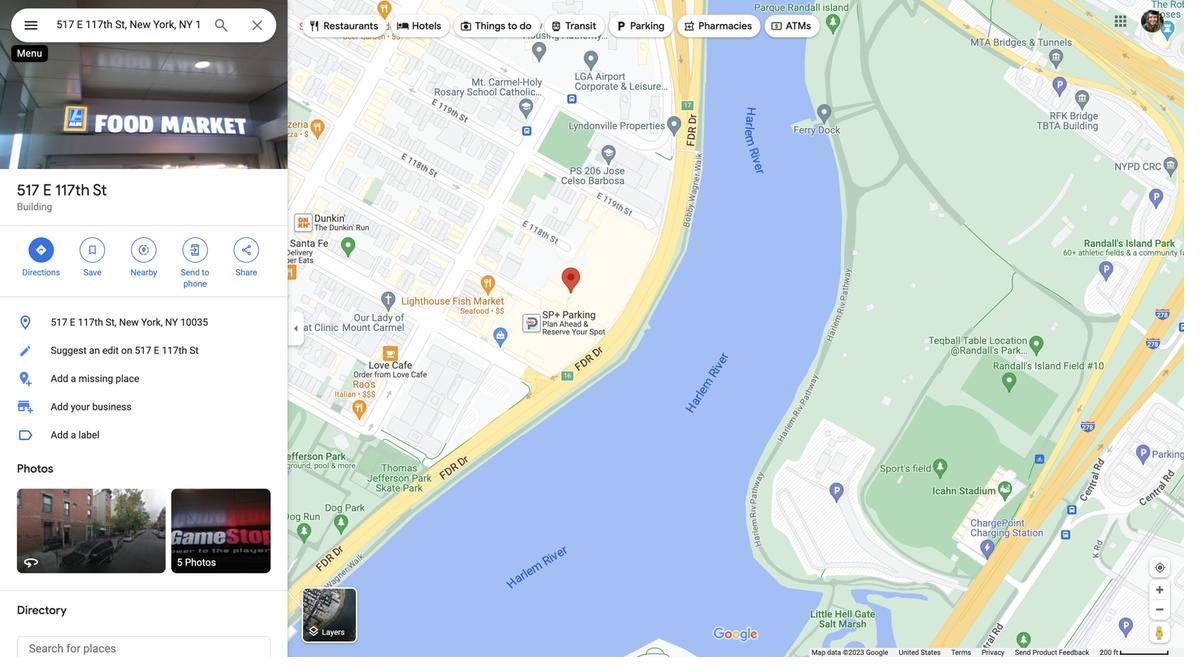 Task type: describe. For each thing, give the bounding box(es) containing it.
517 inside button
[[135, 345, 151, 357]]

 pharmacies
[[683, 18, 752, 34]]

add a label
[[51, 430, 100, 441]]

517 E 117th St, New York, NY 10035 field
[[11, 8, 276, 42]]

to inside send to phone
[[202, 268, 209, 278]]


[[550, 18, 563, 34]]

st inside '517 e 117th st building'
[[93, 181, 107, 200]]

your
[[71, 402, 90, 413]]

ny
[[165, 317, 178, 329]]

new
[[119, 317, 139, 329]]

add for add a missing place
[[51, 373, 68, 385]]

data
[[828, 649, 842, 658]]

add your business
[[51, 402, 132, 413]]

show street view coverage image
[[1150, 623, 1171, 644]]

on
[[121, 345, 132, 357]]

label
[[79, 430, 100, 441]]

united
[[899, 649, 919, 658]]

states
[[921, 649, 941, 658]]

add your business link
[[0, 393, 288, 422]]

map
[[812, 649, 826, 658]]

 things to do
[[460, 18, 532, 34]]

google account: giulia masi  
(giulia.masi@adept.ai) image
[[1142, 10, 1164, 33]]


[[615, 18, 628, 34]]

 transit
[[550, 18, 597, 34]]

terms
[[952, 649, 972, 658]]

atms
[[786, 20, 811, 32]]

 hotels
[[397, 18, 442, 34]]

©2023
[[843, 649, 865, 658]]

google
[[866, 649, 889, 658]]

an
[[89, 345, 100, 357]]

building
[[17, 201, 52, 213]]

privacy
[[982, 649, 1005, 658]]

200 ft
[[1100, 649, 1119, 658]]

terms button
[[952, 649, 972, 658]]

517 e 117th st, new york, ny 10035
[[51, 317, 208, 329]]

e for st
[[43, 181, 52, 200]]

 restaurants
[[308, 18, 378, 34]]

collapse side panel image
[[288, 321, 304, 337]]


[[137, 243, 150, 258]]

 button
[[11, 8, 51, 45]]

add a missing place
[[51, 373, 139, 385]]

do
[[520, 20, 532, 32]]


[[86, 243, 99, 258]]

117th for st
[[55, 181, 90, 200]]

517 e 117th st, new york, ny 10035 button
[[0, 309, 288, 337]]

actions for 517 e 117th st region
[[0, 226, 288, 297]]

5 photos
[[177, 557, 216, 569]]

ft
[[1114, 649, 1119, 658]]

from your device image
[[1154, 562, 1167, 575]]

none field inside 517 e 117th st, new york, ny 10035 field
[[56, 16, 202, 33]]

edit
[[102, 345, 119, 357]]

5
[[177, 557, 183, 569]]

united states
[[899, 649, 941, 658]]

0 vertical spatial photos
[[17, 462, 53, 477]]

none text field inside 517 e 117th st main content
[[17, 637, 271, 658]]

zoom in image
[[1155, 585, 1166, 596]]

10035
[[180, 317, 208, 329]]


[[189, 243, 202, 258]]

united states button
[[899, 649, 941, 658]]

add for add a label
[[51, 430, 68, 441]]

send product feedback
[[1015, 649, 1090, 658]]



Task type: locate. For each thing, give the bounding box(es) containing it.
e down york,
[[154, 345, 159, 357]]

york,
[[141, 317, 163, 329]]

send to phone
[[181, 268, 209, 289]]

to inside  things to do
[[508, 20, 518, 32]]

photos
[[17, 462, 53, 477], [185, 557, 216, 569]]

photos right 5
[[185, 557, 216, 569]]

0 horizontal spatial 517
[[17, 181, 39, 200]]

a left missing
[[71, 373, 76, 385]]

0 horizontal spatial e
[[43, 181, 52, 200]]

st down 10035
[[190, 345, 199, 357]]


[[23, 15, 39, 36]]

hotels
[[412, 20, 442, 32]]

add left your
[[51, 402, 68, 413]]

1 horizontal spatial e
[[70, 317, 75, 329]]

send for send to phone
[[181, 268, 200, 278]]

1 horizontal spatial send
[[1015, 649, 1031, 658]]

517 right the on
[[135, 345, 151, 357]]

0 horizontal spatial send
[[181, 268, 200, 278]]

0 vertical spatial 517
[[17, 181, 39, 200]]

add a label button
[[0, 422, 288, 450]]

suggest an edit on 517 e 117th st
[[51, 345, 199, 357]]

photos inside button
[[185, 557, 216, 569]]

117th inside '517 e 117th st building'
[[55, 181, 90, 200]]

e for st,
[[70, 317, 75, 329]]

directions
[[22, 268, 60, 278]]


[[397, 18, 409, 34]]

0 horizontal spatial photos
[[17, 462, 53, 477]]

st,
[[106, 317, 117, 329]]

117th
[[55, 181, 90, 200], [78, 317, 103, 329], [162, 345, 187, 357]]

200 ft button
[[1100, 649, 1170, 658]]

add left the label
[[51, 430, 68, 441]]

add inside add your business link
[[51, 402, 68, 413]]

117th for st,
[[78, 317, 103, 329]]

1 vertical spatial 517
[[51, 317, 67, 329]]

117th up the 
[[55, 181, 90, 200]]

517 inside button
[[51, 317, 67, 329]]

2 vertical spatial e
[[154, 345, 159, 357]]

add inside add a label 'button'
[[51, 430, 68, 441]]


[[308, 18, 321, 34]]

send
[[181, 268, 200, 278], [1015, 649, 1031, 658]]


[[35, 243, 48, 258]]

missing
[[79, 373, 113, 385]]

google maps element
[[0, 0, 1185, 658]]

business
[[92, 402, 132, 413]]

e inside '517 e 117th st building'
[[43, 181, 52, 200]]

add inside add a missing place button
[[51, 373, 68, 385]]

layers
[[322, 629, 345, 637]]

map data ©2023 google
[[812, 649, 889, 658]]

517 for st,
[[51, 317, 67, 329]]

e inside button
[[154, 345, 159, 357]]

save
[[83, 268, 102, 278]]

send inside send to phone
[[181, 268, 200, 278]]

a inside button
[[71, 373, 76, 385]]

1 horizontal spatial to
[[508, 20, 518, 32]]

e inside button
[[70, 317, 75, 329]]

2 horizontal spatial e
[[154, 345, 159, 357]]

5 photos button
[[171, 489, 271, 574]]

add
[[51, 373, 68, 385], [51, 402, 68, 413], [51, 430, 68, 441]]

add for add your business
[[51, 402, 68, 413]]

a inside 'button'
[[71, 430, 76, 441]]

117th inside button
[[78, 317, 103, 329]]

1 vertical spatial add
[[51, 402, 68, 413]]

restaurants
[[324, 20, 378, 32]]

suggest an edit on 517 e 117th st button
[[0, 337, 288, 365]]


[[460, 18, 473, 34]]

to
[[508, 20, 518, 32], [202, 268, 209, 278]]

0 vertical spatial add
[[51, 373, 68, 385]]

send up phone
[[181, 268, 200, 278]]


[[771, 18, 783, 34]]

parking
[[630, 20, 665, 32]]

e
[[43, 181, 52, 200], [70, 317, 75, 329], [154, 345, 159, 357]]

0 vertical spatial st
[[93, 181, 107, 200]]

nearby
[[130, 268, 157, 278]]

0 horizontal spatial to
[[202, 268, 209, 278]]

st up the 
[[93, 181, 107, 200]]

add down "suggest"
[[51, 373, 68, 385]]

2 horizontal spatial 517
[[135, 345, 151, 357]]

to up phone
[[202, 268, 209, 278]]

feedback
[[1059, 649, 1090, 658]]

transit
[[566, 20, 597, 32]]

517 e 117th st main content
[[0, 0, 294, 658]]

1 vertical spatial to
[[202, 268, 209, 278]]

0 vertical spatial send
[[181, 268, 200, 278]]

send product feedback button
[[1015, 649, 1090, 658]]

st
[[93, 181, 107, 200], [190, 345, 199, 357]]

st inside button
[[190, 345, 199, 357]]

2 vertical spatial 517
[[135, 345, 151, 357]]

517 up building
[[17, 181, 39, 200]]

1 horizontal spatial 517
[[51, 317, 67, 329]]

517 up "suggest"
[[51, 317, 67, 329]]

1 vertical spatial 117th
[[78, 317, 103, 329]]

send inside button
[[1015, 649, 1031, 658]]

send for send product feedback
[[1015, 649, 1031, 658]]

a
[[71, 373, 76, 385], [71, 430, 76, 441]]

footer containing map data ©2023 google
[[812, 649, 1100, 658]]

privacy button
[[982, 649, 1005, 658]]

517 e 117th st building
[[17, 181, 107, 213]]

footer
[[812, 649, 1100, 658]]

send left product
[[1015, 649, 1031, 658]]

1 add from the top
[[51, 373, 68, 385]]

footer inside google maps element
[[812, 649, 1100, 658]]

e up "suggest"
[[70, 317, 75, 329]]

share
[[236, 268, 257, 278]]

 parking
[[615, 18, 665, 34]]

517 for st
[[17, 181, 39, 200]]

add a missing place button
[[0, 365, 288, 393]]

a for label
[[71, 430, 76, 441]]

1 vertical spatial send
[[1015, 649, 1031, 658]]

1 horizontal spatial photos
[[185, 557, 216, 569]]

zoom out image
[[1155, 605, 1166, 616]]

117th inside button
[[162, 345, 187, 357]]

3 add from the top
[[51, 430, 68, 441]]


[[683, 18, 696, 34]]


[[240, 243, 253, 258]]

2 a from the top
[[71, 430, 76, 441]]

0 horizontal spatial st
[[93, 181, 107, 200]]

2 add from the top
[[51, 402, 68, 413]]

0 vertical spatial to
[[508, 20, 518, 32]]

1 horizontal spatial st
[[190, 345, 199, 357]]

 atms
[[771, 18, 811, 34]]

1 vertical spatial photos
[[185, 557, 216, 569]]

200
[[1100, 649, 1112, 658]]

0 vertical spatial e
[[43, 181, 52, 200]]

suggest
[[51, 345, 87, 357]]

None field
[[56, 16, 202, 33]]

2 vertical spatial 117th
[[162, 345, 187, 357]]

place
[[116, 373, 139, 385]]

product
[[1033, 649, 1058, 658]]

directory
[[17, 604, 67, 618]]

1 vertical spatial e
[[70, 317, 75, 329]]

None text field
[[17, 637, 271, 658]]

e up building
[[43, 181, 52, 200]]

1 a from the top
[[71, 373, 76, 385]]

1 vertical spatial st
[[190, 345, 199, 357]]

photos down add a label
[[17, 462, 53, 477]]

a left the label
[[71, 430, 76, 441]]

things
[[475, 20, 506, 32]]

 search field
[[11, 8, 276, 45]]

517 inside '517 e 117th st building'
[[17, 181, 39, 200]]

to left do
[[508, 20, 518, 32]]

2 vertical spatial add
[[51, 430, 68, 441]]

pharmacies
[[699, 20, 752, 32]]

0 vertical spatial 117th
[[55, 181, 90, 200]]

517
[[17, 181, 39, 200], [51, 317, 67, 329], [135, 345, 151, 357]]

1 vertical spatial a
[[71, 430, 76, 441]]

phone
[[183, 279, 207, 289]]

117th left st,
[[78, 317, 103, 329]]

a for missing
[[71, 373, 76, 385]]

0 vertical spatial a
[[71, 373, 76, 385]]

117th down ny
[[162, 345, 187, 357]]



Task type: vqa. For each thing, say whether or not it's contained in the screenshot.


